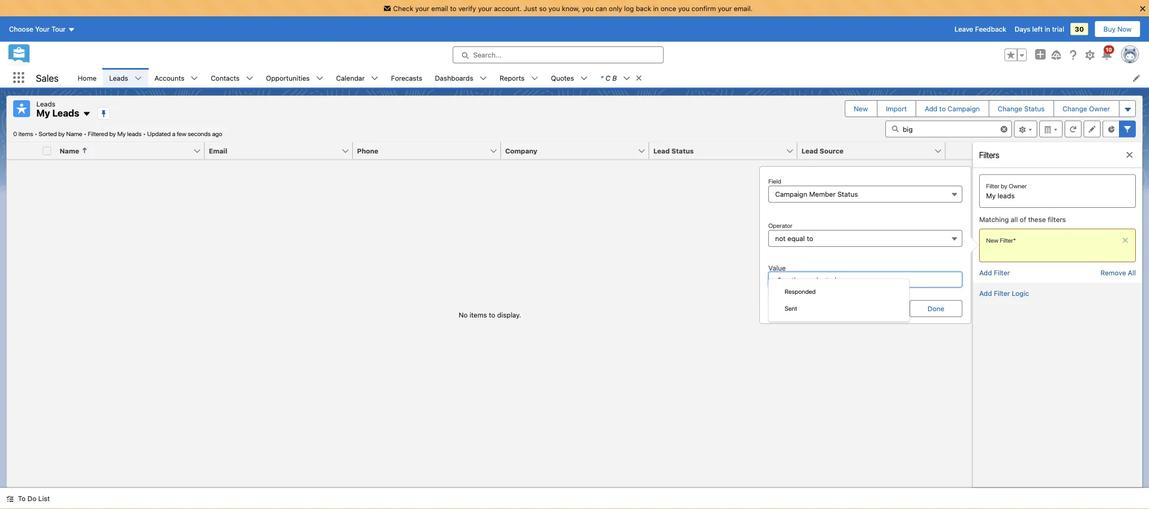 Task type: locate. For each thing, give the bounding box(es) containing it.
import
[[887, 105, 908, 113]]

dialog containing campaign member status
[[760, 166, 980, 324]]

0 horizontal spatial your
[[416, 4, 430, 12]]

1 vertical spatial 0
[[778, 276, 782, 284]]

owner inside 'filter by owner my leads'
[[1010, 182, 1028, 190]]

2 horizontal spatial my
[[987, 192, 996, 200]]

logic
[[1013, 289, 1030, 297]]

1 horizontal spatial new
[[987, 237, 999, 244]]

name down the my leads 'status'
[[60, 147, 79, 155]]

0 vertical spatial my
[[36, 107, 50, 119]]

leads inside 'filter by owner my leads'
[[998, 192, 1015, 200]]

0 inside my leads|leads|list view "element"
[[13, 130, 17, 137]]

text default image
[[316, 75, 324, 82], [371, 75, 379, 82], [480, 75, 487, 82], [531, 75, 539, 82], [581, 75, 588, 82], [624, 75, 631, 82], [6, 495, 14, 503]]

1 vertical spatial items
[[470, 311, 487, 319]]

text default image left calendar link
[[316, 75, 324, 82]]

to do list
[[18, 495, 50, 503]]

* inside my leads|leads|list view "element"
[[1014, 237, 1017, 244]]

updated
[[147, 130, 171, 137]]

leave feedback link
[[955, 25, 1007, 33]]

email
[[432, 4, 448, 12]]

my up sorted
[[36, 107, 50, 119]]

add for add filter
[[980, 269, 993, 277]]

3 you from the left
[[679, 4, 690, 12]]

0 horizontal spatial *
[[601, 74, 604, 82]]

2 horizontal spatial by
[[1002, 182, 1008, 190]]

remove all button
[[1101, 269, 1137, 277]]

reports
[[500, 74, 525, 82]]

1 vertical spatial status
[[672, 147, 694, 155]]

phone
[[357, 147, 379, 155]]

text default image right calendar
[[371, 75, 379, 82]]

list containing home
[[71, 68, 1150, 88]]

confirm
[[692, 4, 716, 12]]

2 vertical spatial my
[[987, 192, 996, 200]]

your right "verify"
[[478, 4, 492, 12]]

lead status
[[654, 147, 694, 155]]

text default image for reports
[[531, 75, 539, 82]]

1 lead from the left
[[654, 147, 670, 155]]

reports list item
[[494, 68, 545, 88]]

text default image inside calendar list item
[[371, 75, 379, 82]]

options
[[784, 276, 808, 284]]

matching
[[980, 215, 1010, 223]]

1 horizontal spatial leads
[[998, 192, 1015, 200]]

add up add filter logic
[[980, 269, 993, 277]]

by up matching
[[1002, 182, 1008, 190]]

0 horizontal spatial new
[[854, 105, 869, 113]]

in right left
[[1045, 25, 1051, 33]]

1 horizontal spatial •
[[84, 130, 87, 137]]

matching all of these filters
[[980, 215, 1067, 223]]

* down all
[[1014, 237, 1017, 244]]

to left the display.
[[489, 311, 496, 319]]

add
[[925, 105, 938, 113], [980, 269, 993, 277], [980, 289, 993, 297]]

once
[[661, 4, 677, 12]]

0 options selected button
[[769, 272, 963, 288]]

filter for add filter
[[995, 269, 1011, 277]]

left
[[1033, 25, 1044, 33]]

my up name button
[[117, 130, 126, 137]]

items up item number image
[[18, 130, 33, 137]]

2 vertical spatial add
[[980, 289, 993, 297]]

add filter logic
[[980, 289, 1030, 297]]

• left filtered
[[84, 130, 87, 137]]

• left sorted
[[35, 130, 37, 137]]

value
[[769, 264, 786, 272]]

filter for add filter logic
[[995, 289, 1011, 297]]

0 horizontal spatial •
[[35, 130, 37, 137]]

change
[[999, 105, 1023, 113], [1063, 105, 1088, 113]]

name left filtered
[[66, 130, 82, 137]]

2 change from the left
[[1063, 105, 1088, 113]]

you right so
[[549, 4, 560, 12]]

text default image for dashboards
[[480, 75, 487, 82]]

email element
[[205, 142, 359, 160]]

0 down the value
[[778, 276, 782, 284]]

responded link
[[769, 283, 910, 300]]

done button
[[910, 300, 963, 317]]

0 horizontal spatial in
[[654, 4, 659, 12]]

0 items • sorted by name • filtered by my leads • updated a few seconds ago
[[13, 130, 222, 137]]

name
[[66, 130, 82, 137], [60, 147, 79, 155]]

0 horizontal spatial change
[[999, 105, 1023, 113]]

by right filtered
[[109, 130, 116, 137]]

1 your from the left
[[416, 4, 430, 12]]

my up matching
[[987, 192, 996, 200]]

choose your tour
[[9, 25, 66, 33]]

new inside new button
[[854, 105, 869, 113]]

1 you from the left
[[549, 4, 560, 12]]

2 horizontal spatial your
[[718, 4, 732, 12]]

opportunities
[[266, 74, 310, 82]]

you left can
[[582, 4, 594, 12]]

filter left "logic"
[[995, 289, 1011, 297]]

by
[[58, 130, 65, 137], [109, 130, 116, 137], [1002, 182, 1008, 190]]

company element
[[501, 142, 656, 160]]

text default image inside to do list button
[[6, 495, 14, 503]]

calendar link
[[330, 68, 371, 88]]

0 vertical spatial *
[[601, 74, 604, 82]]

0 horizontal spatial you
[[549, 4, 560, 12]]

company button
[[501, 142, 638, 159]]

2 horizontal spatial •
[[143, 130, 146, 137]]

status
[[1025, 105, 1045, 113], [672, 147, 694, 155], [838, 190, 859, 198]]

to do list button
[[0, 488, 56, 509]]

2 horizontal spatial you
[[679, 4, 690, 12]]

dialog
[[760, 166, 980, 324]]

in
[[654, 4, 659, 12], [1045, 25, 1051, 33]]

filter
[[987, 182, 1000, 190], [1001, 237, 1014, 244], [995, 269, 1011, 277], [995, 289, 1011, 297]]

do
[[27, 495, 36, 503]]

* left c
[[601, 74, 604, 82]]

text default image
[[636, 74, 643, 82], [135, 75, 142, 82], [191, 75, 198, 82], [246, 75, 253, 82], [83, 110, 91, 118], [1126, 151, 1135, 159]]

home link
[[71, 68, 103, 88]]

• left updated
[[143, 130, 146, 137]]

text default image right "quotes"
[[581, 75, 588, 82]]

0 horizontal spatial 0
[[13, 130, 17, 137]]

new left import
[[854, 105, 869, 113]]

new for new filter *
[[987, 237, 999, 244]]

* c b
[[601, 74, 617, 82]]

text default image left 'to'
[[6, 495, 14, 503]]

add filter
[[980, 269, 1011, 277]]

0 horizontal spatial lead
[[654, 147, 670, 155]]

1 horizontal spatial owner
[[1090, 105, 1111, 113]]

status for change status
[[1025, 105, 1045, 113]]

text default image inside leads list item
[[135, 75, 142, 82]]

1 horizontal spatial lead
[[802, 147, 819, 155]]

your left the email
[[416, 4, 430, 12]]

0 vertical spatial status
[[1025, 105, 1045, 113]]

leads list item
[[103, 68, 148, 88]]

list item
[[594, 68, 648, 88]]

1 horizontal spatial items
[[470, 311, 487, 319]]

0 inside value 0 options selected
[[778, 276, 782, 284]]

2 lead from the left
[[802, 147, 819, 155]]

1 horizontal spatial change
[[1063, 105, 1088, 113]]

1 vertical spatial add
[[980, 269, 993, 277]]

0 horizontal spatial status
[[672, 147, 694, 155]]

1 horizontal spatial 0
[[778, 276, 782, 284]]

10
[[1107, 46, 1113, 53]]

filter down all
[[1001, 237, 1014, 244]]

leads up all
[[998, 192, 1015, 200]]

0 up item number image
[[13, 130, 17, 137]]

add up 'search my leads list view.' "search box"
[[925, 105, 938, 113]]

filter down filters
[[987, 182, 1000, 190]]

0 vertical spatial campaign
[[948, 105, 981, 113]]

by right sorted
[[58, 130, 65, 137]]

action element
[[946, 142, 974, 160]]

campaign up 'search my leads list view.' "search box"
[[948, 105, 981, 113]]

1 horizontal spatial status
[[838, 190, 859, 198]]

new
[[854, 105, 869, 113], [987, 237, 999, 244]]

only
[[609, 4, 623, 12]]

tour
[[52, 25, 66, 33]]

text default image right reports
[[531, 75, 539, 82]]

0 horizontal spatial campaign
[[776, 190, 808, 198]]

home
[[78, 74, 97, 82]]

text default image inside 'opportunities' list item
[[316, 75, 324, 82]]

2 horizontal spatial status
[[1025, 105, 1045, 113]]

None search field
[[886, 121, 1013, 137]]

1 horizontal spatial *
[[1014, 237, 1017, 244]]

1 vertical spatial campaign
[[776, 190, 808, 198]]

add for add filter logic
[[980, 289, 993, 297]]

quotes list item
[[545, 68, 594, 88]]

0 vertical spatial items
[[18, 130, 33, 137]]

my leads
[[36, 107, 79, 119]]

your left email.
[[718, 4, 732, 12]]

0 vertical spatial leads
[[127, 130, 142, 137]]

contacts link
[[205, 68, 246, 88]]

email
[[209, 147, 227, 155]]

campaign
[[948, 105, 981, 113], [776, 190, 808, 198]]

leads up name element
[[127, 130, 142, 137]]

text default image for calendar
[[371, 75, 379, 82]]

log
[[625, 4, 634, 12]]

0 horizontal spatial owner
[[1010, 182, 1028, 190]]

filter up add filter logic button
[[995, 269, 1011, 277]]

group
[[1005, 49, 1027, 61]]

contacts
[[211, 74, 240, 82]]

1 horizontal spatial your
[[478, 4, 492, 12]]

status inside dialog
[[838, 190, 859, 198]]

1 vertical spatial *
[[1014, 237, 1017, 244]]

check your email to verify your account. just so you know, you can only log back in once you confirm your email.
[[393, 4, 753, 12]]

text default image inside quotes list item
[[581, 75, 588, 82]]

search... button
[[453, 46, 664, 63]]

value 0 options selected
[[769, 264, 837, 284]]

opportunities link
[[260, 68, 316, 88]]

filter by owner my leads
[[987, 182, 1028, 200]]

lead status element
[[650, 142, 804, 160]]

1 vertical spatial leads
[[998, 192, 1015, 200]]

1 change from the left
[[999, 105, 1023, 113]]

add down add filter
[[980, 289, 993, 297]]

to right equal
[[807, 235, 814, 242]]

0 vertical spatial owner
[[1090, 105, 1111, 113]]

equal
[[788, 235, 805, 242]]

change status button
[[990, 101, 1054, 117]]

add inside button
[[925, 105, 938, 113]]

0 vertical spatial add
[[925, 105, 938, 113]]

know,
[[562, 4, 581, 12]]

sales
[[36, 72, 59, 84]]

2 • from the left
[[84, 130, 87, 137]]

list
[[38, 495, 50, 503]]

new down matching
[[987, 237, 999, 244]]

1 vertical spatial name
[[60, 147, 79, 155]]

1 horizontal spatial my
[[117, 130, 126, 137]]

1 horizontal spatial you
[[582, 4, 594, 12]]

you right once
[[679, 4, 690, 12]]

opportunities list item
[[260, 68, 330, 88]]

1 vertical spatial new
[[987, 237, 999, 244]]

0 horizontal spatial items
[[18, 130, 33, 137]]

2 vertical spatial status
[[838, 190, 859, 198]]

all
[[1012, 215, 1019, 223]]

filtered
[[88, 130, 108, 137]]

1 horizontal spatial campaign
[[948, 105, 981, 113]]

to
[[18, 495, 26, 503]]

leave feedback
[[955, 25, 1007, 33]]

text default image inside reports list item
[[531, 75, 539, 82]]

to
[[450, 4, 457, 12], [940, 105, 946, 113], [807, 235, 814, 242], [489, 311, 496, 319]]

in right the back
[[654, 4, 659, 12]]

by inside 'filter by owner my leads'
[[1002, 182, 1008, 190]]

selected
[[810, 276, 837, 284]]

text default image down search...
[[480, 75, 487, 82]]

1 horizontal spatial by
[[109, 130, 116, 137]]

1 horizontal spatial in
[[1045, 25, 1051, 33]]

items right no
[[470, 311, 487, 319]]

* inside list
[[601, 74, 604, 82]]

status for lead status
[[672, 147, 694, 155]]

name element
[[55, 142, 211, 160]]

your
[[416, 4, 430, 12], [478, 4, 492, 12], [718, 4, 732, 12]]

0 vertical spatial new
[[854, 105, 869, 113]]

cell
[[39, 142, 55, 160]]

leads
[[127, 130, 142, 137], [998, 192, 1015, 200]]

1 vertical spatial in
[[1045, 25, 1051, 33]]

text default image inside dashboards list item
[[480, 75, 487, 82]]

owner
[[1090, 105, 1111, 113], [1010, 182, 1028, 190]]

0 vertical spatial 0
[[13, 130, 17, 137]]

leads right home link
[[109, 74, 128, 82]]

campaign down field
[[776, 190, 808, 198]]

cell inside my leads|leads|list view "element"
[[39, 142, 55, 160]]

1 vertical spatial owner
[[1010, 182, 1028, 190]]

3 your from the left
[[718, 4, 732, 12]]

add for add to campaign
[[925, 105, 938, 113]]

text default image for opportunities
[[316, 75, 324, 82]]

list
[[71, 68, 1150, 88]]



Task type: describe. For each thing, give the bounding box(es) containing it.
my inside 'filter by owner my leads'
[[987, 192, 996, 200]]

now
[[1118, 25, 1132, 33]]

email.
[[734, 4, 753, 12]]

not equal to
[[776, 235, 814, 242]]

check
[[393, 4, 414, 12]]

2 your from the left
[[478, 4, 492, 12]]

new button
[[846, 101, 877, 117]]

filters
[[980, 150, 1000, 160]]

to up 'search my leads list view.' "search box"
[[940, 105, 946, 113]]

item number image
[[7, 142, 39, 159]]

responded
[[785, 288, 816, 295]]

so
[[539, 4, 547, 12]]

your
[[35, 25, 50, 33]]

reports link
[[494, 68, 531, 88]]

field
[[769, 177, 782, 185]]

company
[[506, 147, 538, 155]]

buy now
[[1104, 25, 1132, 33]]

no items to display.
[[459, 311, 522, 319]]

lead for lead status
[[654, 147, 670, 155]]

Field button
[[769, 186, 963, 203]]

contacts list item
[[205, 68, 260, 88]]

ago
[[212, 130, 222, 137]]

dashboards list item
[[429, 68, 494, 88]]

buy
[[1104, 25, 1116, 33]]

seconds
[[188, 130, 211, 137]]

accounts
[[155, 74, 185, 82]]

can
[[596, 4, 607, 12]]

account.
[[494, 4, 522, 12]]

leads up the my leads 'status'
[[52, 107, 79, 119]]

campaign inside my leads|leads|list view "element"
[[948, 105, 981, 113]]

change status
[[999, 105, 1045, 113]]

choose your tour button
[[8, 21, 76, 38]]

days left in trial
[[1015, 25, 1065, 33]]

no
[[459, 311, 468, 319]]

accounts list item
[[148, 68, 205, 88]]

text default image inside accounts list item
[[191, 75, 198, 82]]

all
[[1129, 269, 1137, 277]]

sent
[[785, 304, 798, 312]]

trial
[[1053, 25, 1065, 33]]

lead for lead source
[[802, 147, 819, 155]]

list item containing *
[[594, 68, 648, 88]]

member
[[810, 190, 836, 198]]

name inside button
[[60, 147, 79, 155]]

import button
[[878, 101, 916, 117]]

change for change status
[[999, 105, 1023, 113]]

my leads status
[[13, 130, 147, 137]]

my leads|leads|list view element
[[6, 96, 1144, 488]]

0 horizontal spatial leads
[[127, 130, 142, 137]]

3 • from the left
[[143, 130, 146, 137]]

done
[[928, 305, 945, 313]]

filter for new filter *
[[1001, 237, 1014, 244]]

phone element
[[353, 142, 508, 160]]

change owner button
[[1055, 101, 1119, 117]]

action image
[[946, 142, 974, 159]]

remove all
[[1101, 269, 1137, 277]]

filter inside 'filter by owner my leads'
[[987, 182, 1000, 190]]

choose
[[9, 25, 33, 33]]

2 you from the left
[[582, 4, 594, 12]]

add filter logic button
[[980, 289, 1030, 297]]

change owner
[[1063, 105, 1111, 113]]

0 horizontal spatial my
[[36, 107, 50, 119]]

owner inside button
[[1090, 105, 1111, 113]]

Operator button
[[769, 230, 963, 247]]

days
[[1015, 25, 1031, 33]]

accounts link
[[148, 68, 191, 88]]

item number element
[[7, 142, 39, 160]]

b
[[613, 74, 617, 82]]

items for no
[[470, 311, 487, 319]]

leads link
[[103, 68, 135, 88]]

display.
[[498, 311, 522, 319]]

items for 0
[[18, 130, 33, 137]]

just
[[524, 4, 538, 12]]

new filter *
[[987, 237, 1017, 244]]

forecasts link
[[385, 68, 429, 88]]

text default image right b
[[624, 75, 631, 82]]

to right the email
[[450, 4, 457, 12]]

new for new
[[854, 105, 869, 113]]

quotes link
[[545, 68, 581, 88]]

change for change owner
[[1063, 105, 1088, 113]]

add to campaign
[[925, 105, 981, 113]]

not
[[776, 235, 786, 242]]

lead source button
[[798, 142, 935, 159]]

lead source
[[802, 147, 844, 155]]

email button
[[205, 142, 341, 159]]

1 • from the left
[[35, 130, 37, 137]]

sent link
[[769, 300, 910, 317]]

leads down sales
[[36, 100, 55, 108]]

none search field inside my leads|leads|list view "element"
[[886, 121, 1013, 137]]

buy now button
[[1095, 21, 1141, 38]]

text default image for quotes
[[581, 75, 588, 82]]

forecasts
[[391, 74, 423, 82]]

0 vertical spatial name
[[66, 130, 82, 137]]

lead status button
[[650, 142, 786, 159]]

calendar
[[336, 74, 365, 82]]

campaign inside dialog
[[776, 190, 808, 198]]

filters
[[1049, 215, 1067, 223]]

of
[[1021, 215, 1027, 223]]

1 vertical spatial my
[[117, 130, 126, 137]]

back
[[636, 4, 652, 12]]

dashboards link
[[429, 68, 480, 88]]

calendar list item
[[330, 68, 385, 88]]

Search My Leads list view. search field
[[886, 121, 1013, 137]]

a
[[172, 130, 175, 137]]

0 horizontal spatial by
[[58, 130, 65, 137]]

name button
[[55, 142, 193, 159]]

add to campaign button
[[917, 101, 989, 117]]

lead source element
[[798, 142, 953, 160]]

remove
[[1101, 269, 1127, 277]]

text default image inside contacts list item
[[246, 75, 253, 82]]

sorted
[[39, 130, 57, 137]]

campaign member status
[[776, 190, 859, 198]]

quotes
[[551, 74, 574, 82]]

leads inside leads link
[[109, 74, 128, 82]]

feedback
[[976, 25, 1007, 33]]

search...
[[474, 51, 502, 59]]

0 vertical spatial in
[[654, 4, 659, 12]]



Task type: vqa. For each thing, say whether or not it's contained in the screenshot.
'Campaign' in Add to Campaign Button
yes



